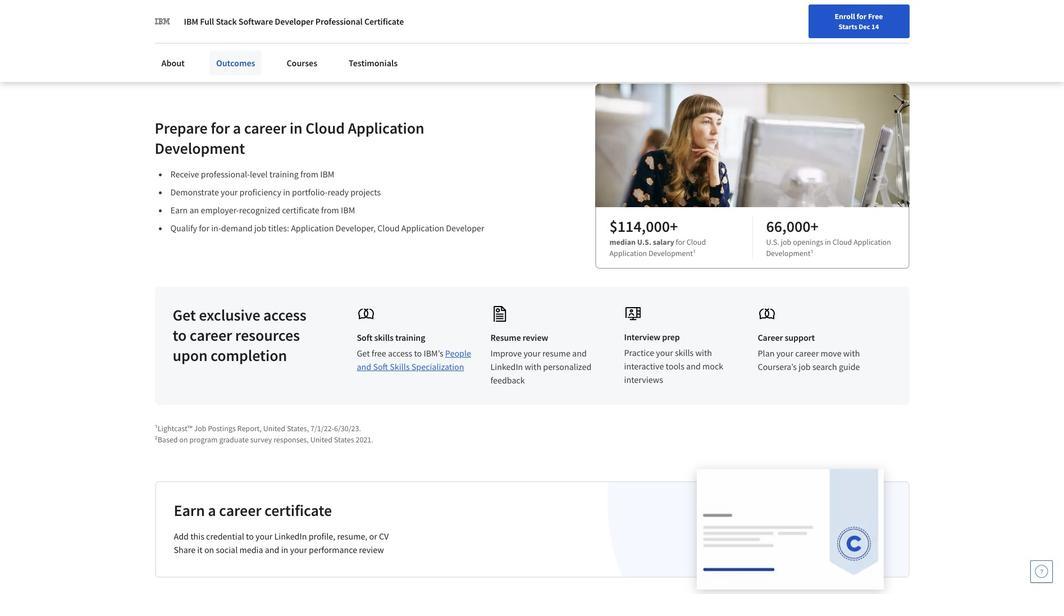 Task type: locate. For each thing, give the bounding box(es) containing it.
0 vertical spatial on
[[179, 435, 188, 445]]

1 horizontal spatial soft
[[373, 361, 388, 372]]

ready
[[328, 186, 349, 198]]

0 vertical spatial ibm
[[184, 16, 198, 27]]

for left in-
[[199, 222, 209, 233]]

interview
[[624, 331, 660, 342]]

2 u.s. from the left
[[766, 237, 779, 247]]

0 vertical spatial skills
[[374, 332, 394, 343]]

$114,000
[[610, 216, 670, 236]]

development inside for cloud application development
[[649, 248, 693, 258]]

14
[[871, 22, 879, 31]]

+ inside 66,000 + u.s. job openings in cloud application development
[[810, 216, 818, 236]]

0 vertical spatial job
[[254, 222, 266, 233]]

business
[[294, 17, 329, 28]]

level
[[250, 168, 268, 180]]

about
[[220, 17, 243, 28]]

0 horizontal spatial skills
[[374, 332, 394, 343]]

to for career
[[173, 325, 187, 345]]

coursera career certificate image
[[697, 469, 884, 589]]

0 horizontal spatial access
[[263, 305, 306, 325]]

skills up tools
[[675, 347, 694, 358]]

None search field
[[160, 7, 430, 29]]

show notifications image
[[912, 14, 926, 28]]

1 vertical spatial soft
[[373, 361, 388, 372]]

interviews
[[624, 374, 663, 385]]

1 vertical spatial earn
[[174, 500, 205, 520]]

review inside add this credential to your linkedin profile, resume, or cv share it on social media and in your performance review
[[359, 544, 384, 555]]

for left business
[[281, 17, 293, 28]]

qualify
[[170, 222, 197, 233]]

0 horizontal spatial review
[[359, 544, 384, 555]]

for
[[857, 11, 866, 21], [281, 17, 293, 28], [211, 118, 230, 138], [199, 222, 209, 233], [676, 237, 685, 247]]

and right media
[[265, 544, 279, 555]]

1 vertical spatial get
[[357, 348, 370, 359]]

practice
[[624, 347, 654, 358]]

outcomes
[[216, 57, 255, 69]]

access inside "get exclusive access to career resources upon completion"
[[263, 305, 306, 325]]

0 horizontal spatial ¹
[[693, 248, 696, 258]]

job
[[254, 222, 266, 233], [781, 237, 791, 247], [799, 361, 811, 372]]

career
[[244, 118, 286, 138], [190, 325, 232, 345], [795, 348, 819, 359], [219, 500, 261, 520]]

demonstrate
[[170, 186, 219, 198]]

development down the openings
[[766, 248, 810, 258]]

add
[[174, 531, 189, 542]]

review up resume
[[523, 332, 548, 343]]

0 vertical spatial get
[[173, 305, 196, 325]]

job inside 66,000 + u.s. job openings in cloud application development
[[781, 237, 791, 247]]

dec
[[859, 22, 870, 31]]

and right tools
[[686, 360, 701, 372]]

for right prepare
[[211, 118, 230, 138]]

find your new career
[[752, 13, 823, 23]]

0 vertical spatial access
[[263, 305, 306, 325]]

your inside career support plan your career move with coursera's job search guide
[[776, 348, 793, 359]]

development down salary
[[649, 248, 693, 258]]

1 vertical spatial developer
[[446, 222, 484, 233]]

interview prep practice your skills with interactive tools and mock interviews
[[624, 331, 723, 385]]

on down ¹lightcast™
[[179, 435, 188, 445]]

+ for 66,000
[[810, 216, 818, 236]]

training
[[269, 168, 299, 180], [395, 332, 425, 343]]

0 horizontal spatial training
[[269, 168, 299, 180]]

to left exclusive
[[173, 325, 187, 345]]

testimonials link
[[342, 51, 404, 75]]

0 horizontal spatial linkedin
[[274, 531, 307, 542]]

openings
[[793, 237, 823, 247]]

mock
[[702, 360, 723, 372]]

ibm left "full"
[[184, 16, 198, 27]]

earn for earn an employer-recognized certificate from ibm
[[170, 204, 188, 216]]

1 vertical spatial a
[[208, 500, 216, 520]]

review inside resume review improve your resume and linkedin with personalized feedback
[[523, 332, 548, 343]]

certificate
[[282, 204, 319, 216], [265, 500, 332, 520]]

1 horizontal spatial training
[[395, 332, 425, 343]]

your left resume
[[524, 348, 541, 359]]

1 horizontal spatial get
[[357, 348, 370, 359]]

access up completion
[[263, 305, 306, 325]]

your left performance
[[290, 544, 307, 555]]

find your new career link
[[747, 11, 828, 25]]

application
[[348, 118, 424, 138], [291, 222, 334, 233], [401, 222, 444, 233], [854, 237, 891, 247], [610, 248, 647, 258]]

tools
[[666, 360, 684, 372]]

and up personalized
[[572, 348, 587, 359]]

1 horizontal spatial with
[[695, 347, 712, 358]]

u.s. down 66,000
[[766, 237, 779, 247]]

application inside 66,000 + u.s. job openings in cloud application development
[[854, 237, 891, 247]]

1 horizontal spatial review
[[523, 332, 548, 343]]

get left free
[[357, 348, 370, 359]]

credential
[[206, 531, 244, 542]]

get up upon
[[173, 305, 196, 325]]

with
[[695, 347, 712, 358], [843, 348, 860, 359], [525, 361, 541, 372]]

a
[[233, 118, 241, 138], [208, 500, 216, 520]]

certificate down portfolio-
[[282, 204, 319, 216]]

review down or
[[359, 544, 384, 555]]

skills up free
[[374, 332, 394, 343]]

resume review improve your resume and linkedin with personalized feedback
[[490, 332, 591, 386]]

0 horizontal spatial from
[[300, 168, 318, 180]]

social
[[216, 544, 238, 555]]

people
[[445, 348, 471, 359]]

from
[[300, 168, 318, 180], [321, 204, 339, 216]]

1 vertical spatial job
[[781, 237, 791, 247]]

2 ¹ from the left
[[810, 248, 813, 258]]

to up media
[[246, 531, 254, 542]]

0 vertical spatial united
[[263, 423, 285, 433]]

0 horizontal spatial on
[[179, 435, 188, 445]]

and inside resume review improve your resume and linkedin with personalized feedback
[[572, 348, 587, 359]]

1 horizontal spatial ¹
[[810, 248, 813, 258]]

with inside career support plan your career move with coursera's job search guide
[[843, 348, 860, 359]]

1 + from the left
[[670, 216, 678, 236]]

training up demonstrate your proficiency in portfolio-ready projects
[[269, 168, 299, 180]]

1 horizontal spatial job
[[781, 237, 791, 247]]

2 horizontal spatial ibm
[[341, 204, 355, 216]]

united up survey on the bottom left
[[263, 423, 285, 433]]

with inside resume review improve your resume and linkedin with personalized feedback
[[525, 361, 541, 372]]

0 vertical spatial a
[[233, 118, 241, 138]]

2 vertical spatial job
[[799, 361, 811, 372]]

soft inside people and soft skills specialization
[[373, 361, 388, 372]]

2 horizontal spatial job
[[799, 361, 811, 372]]

ibm up "ready"
[[320, 168, 334, 180]]

2 vertical spatial to
[[246, 531, 254, 542]]

2 horizontal spatial development
[[766, 248, 810, 258]]

from up "qualify for in-demand job titles: application developer, cloud application developer"
[[321, 204, 339, 216]]

share
[[174, 544, 195, 555]]

1 vertical spatial on
[[204, 544, 214, 555]]

0 vertical spatial soft
[[357, 332, 372, 343]]

to left ibm's
[[414, 348, 422, 359]]

0 vertical spatial to
[[173, 325, 187, 345]]

soft up free
[[357, 332, 372, 343]]

with up mock
[[695, 347, 712, 358]]

resources
[[235, 325, 300, 345]]

earn for earn a career certificate
[[174, 500, 205, 520]]

to for ibm's
[[414, 348, 422, 359]]

for inside prepare for a career in cloud application development
[[211, 118, 230, 138]]

1 vertical spatial skills
[[675, 347, 694, 358]]

earn left an at the top left of the page
[[170, 204, 188, 216]]

for right salary
[[676, 237, 685, 247]]

job left search at the bottom right
[[799, 361, 811, 372]]

to for your
[[246, 531, 254, 542]]

0 horizontal spatial development
[[155, 138, 245, 158]]

career up plan
[[758, 332, 783, 343]]

job down recognized
[[254, 222, 266, 233]]

soft down free
[[373, 361, 388, 372]]

development up receive
[[155, 138, 245, 158]]

1 horizontal spatial to
[[246, 531, 254, 542]]

linkedin left profile,
[[274, 531, 307, 542]]

learn more about coursera for business link
[[173, 17, 329, 28]]

0 vertical spatial from
[[300, 168, 318, 180]]

a up credential
[[208, 500, 216, 520]]

with up guide
[[843, 348, 860, 359]]

in inside add this credential to your linkedin profile, resume, or cv share it on social media and in your performance review
[[281, 544, 288, 555]]

for for starts
[[857, 11, 866, 21]]

0 horizontal spatial career
[[758, 332, 783, 343]]

2 vertical spatial ibm
[[341, 204, 355, 216]]

cloud inside prepare for a career in cloud application development
[[305, 118, 345, 138]]

review
[[523, 332, 548, 343], [359, 544, 384, 555]]

u.s.
[[637, 237, 651, 247], [766, 237, 779, 247]]

+ up the openings
[[810, 216, 818, 236]]

courses
[[287, 57, 317, 69]]

from up portfolio-
[[300, 168, 318, 180]]

your
[[768, 13, 783, 23], [221, 186, 238, 198], [656, 347, 673, 358], [524, 348, 541, 359], [776, 348, 793, 359], [256, 531, 273, 542], [290, 544, 307, 555]]

starts
[[839, 22, 857, 31]]

your down the professional-
[[221, 186, 238, 198]]

earn up add
[[174, 500, 205, 520]]

¹
[[693, 248, 696, 258], [810, 248, 813, 258]]

linkedin down improve
[[490, 361, 523, 372]]

free
[[868, 11, 883, 21]]

states,
[[287, 423, 309, 433]]

2 horizontal spatial with
[[843, 348, 860, 359]]

postings
[[208, 423, 236, 433]]

development inside prepare for a career in cloud application development
[[155, 138, 245, 158]]

1 vertical spatial united
[[310, 435, 332, 445]]

your up 'coursera's'
[[776, 348, 793, 359]]

1 horizontal spatial from
[[321, 204, 339, 216]]

application inside for cloud application development
[[610, 248, 647, 258]]

1 horizontal spatial skills
[[675, 347, 694, 358]]

graduate
[[219, 435, 249, 445]]

0 vertical spatial review
[[523, 332, 548, 343]]

1 vertical spatial review
[[359, 544, 384, 555]]

+ inside $114,000 + median u.s. salary
[[670, 216, 678, 236]]

access for free
[[388, 348, 412, 359]]

resume
[[542, 348, 570, 359]]

in inside prepare for a career in cloud application development
[[290, 118, 302, 138]]

developer,
[[336, 222, 376, 233]]

0 vertical spatial career
[[801, 13, 823, 23]]

1 vertical spatial career
[[758, 332, 783, 343]]

1 vertical spatial to
[[414, 348, 422, 359]]

0 horizontal spatial to
[[173, 325, 187, 345]]

and inside interview prep practice your skills with interactive tools and mock interviews
[[686, 360, 701, 372]]

0 vertical spatial earn
[[170, 204, 188, 216]]

1 vertical spatial linkedin
[[274, 531, 307, 542]]

job down 66,000
[[781, 237, 791, 247]]

2 + from the left
[[810, 216, 818, 236]]

on
[[179, 435, 188, 445], [204, 544, 214, 555]]

1 horizontal spatial development
[[649, 248, 693, 258]]

career inside prepare for a career in cloud application development
[[244, 118, 286, 138]]

1 horizontal spatial +
[[810, 216, 818, 236]]

0 horizontal spatial developer
[[275, 16, 314, 27]]

resume
[[490, 332, 521, 343]]

1 horizontal spatial access
[[388, 348, 412, 359]]

u.s. down "$114,000"
[[637, 237, 651, 247]]

0 horizontal spatial get
[[173, 305, 196, 325]]

career inside career support plan your career move with coursera's job search guide
[[795, 348, 819, 359]]

cloud
[[305, 118, 345, 138], [377, 222, 400, 233], [687, 237, 706, 247], [833, 237, 852, 247]]

development inside 66,000 + u.s. job openings in cloud application development
[[766, 248, 810, 258]]

find
[[752, 13, 767, 23]]

united down 7/1/22-
[[310, 435, 332, 445]]

1 vertical spatial ibm
[[320, 168, 334, 180]]

1 ¹ from the left
[[693, 248, 696, 258]]

a inside prepare for a career in cloud application development
[[233, 118, 241, 138]]

for inside the enroll for free starts dec 14
[[857, 11, 866, 21]]

cloud inside for cloud application development
[[687, 237, 706, 247]]

get free access to ibm's
[[357, 348, 445, 359]]

0 vertical spatial developer
[[275, 16, 314, 27]]

0 horizontal spatial a
[[208, 500, 216, 520]]

0 horizontal spatial u.s.
[[637, 237, 651, 247]]

salary
[[653, 237, 674, 247]]

access up skills
[[388, 348, 412, 359]]

¹ for 66,000
[[810, 248, 813, 258]]

on right it
[[204, 544, 214, 555]]

1 horizontal spatial ibm
[[320, 168, 334, 180]]

access
[[263, 305, 306, 325], [388, 348, 412, 359]]

0 horizontal spatial with
[[525, 361, 541, 372]]

and left skills
[[357, 361, 371, 372]]

1 vertical spatial from
[[321, 204, 339, 216]]

coursera enterprise logos image
[[659, 0, 884, 21]]

skills inside interview prep practice your skills with interactive tools and mock interviews
[[675, 347, 694, 358]]

a up the professional-
[[233, 118, 241, 138]]

0 horizontal spatial +
[[670, 216, 678, 236]]

2021.
[[356, 435, 373, 445]]

states
[[334, 435, 354, 445]]

career right new
[[801, 13, 823, 23]]

your down prep
[[656, 347, 673, 358]]

1 horizontal spatial on
[[204, 544, 214, 555]]

for up dec
[[857, 11, 866, 21]]

+
[[670, 216, 678, 236], [810, 216, 818, 236]]

1 horizontal spatial u.s.
[[766, 237, 779, 247]]

1 u.s. from the left
[[637, 237, 651, 247]]

get inside "get exclusive access to career resources upon completion"
[[173, 305, 196, 325]]

united
[[263, 423, 285, 433], [310, 435, 332, 445]]

ibm up developer,
[[341, 204, 355, 216]]

1 vertical spatial access
[[388, 348, 412, 359]]

to inside "get exclusive access to career resources upon completion"
[[173, 325, 187, 345]]

responses,
[[274, 435, 309, 445]]

+ up salary
[[670, 216, 678, 236]]

on inside "¹lightcast™ job postings report, united states, 7/1/22-6/30/23. ²based on program graduate survey responses, united states 2021."
[[179, 435, 188, 445]]

software
[[239, 16, 273, 27]]

certificate up profile,
[[265, 500, 332, 520]]

developer
[[275, 16, 314, 27], [446, 222, 484, 233]]

get for get exclusive access to career resources upon completion
[[173, 305, 196, 325]]

skills
[[390, 361, 410, 372]]

1 horizontal spatial career
[[801, 13, 823, 23]]

english
[[849, 13, 876, 24]]

1 horizontal spatial linkedin
[[490, 361, 523, 372]]

to inside add this credential to your linkedin profile, resume, or cv share it on social media and in your performance review
[[246, 531, 254, 542]]

1 horizontal spatial a
[[233, 118, 241, 138]]

2 horizontal spatial to
[[414, 348, 422, 359]]

0 vertical spatial linkedin
[[490, 361, 523, 372]]

training up get free access to ibm's
[[395, 332, 425, 343]]

help center image
[[1035, 565, 1048, 578]]

to
[[173, 325, 187, 345], [414, 348, 422, 359], [246, 531, 254, 542]]

with up feedback
[[525, 361, 541, 372]]

search
[[812, 361, 837, 372]]

+ for $114,000
[[670, 216, 678, 236]]



Task type: describe. For each thing, give the bounding box(es) containing it.
proficiency
[[240, 186, 281, 198]]

professional-
[[201, 168, 250, 180]]

plan
[[758, 348, 775, 359]]

outcomes link
[[209, 51, 262, 75]]

an
[[189, 204, 199, 216]]

1 vertical spatial certificate
[[265, 500, 332, 520]]

receive
[[170, 168, 199, 180]]

earn an employer-recognized certificate from ibm
[[170, 204, 355, 216]]

soft skills training
[[357, 332, 425, 343]]

enroll
[[835, 11, 855, 21]]

learn
[[173, 17, 195, 28]]

guide
[[839, 361, 860, 372]]

u.s. inside 66,000 + u.s. job openings in cloud application development
[[766, 237, 779, 247]]

for inside for cloud application development
[[676, 237, 685, 247]]

this
[[190, 531, 204, 542]]

completion
[[211, 345, 287, 365]]

get for get free access to ibm's
[[357, 348, 370, 359]]

add this credential to your linkedin profile, resume, or cv share it on social media and in your performance review
[[174, 531, 389, 555]]

exclusive
[[199, 305, 260, 325]]

0 horizontal spatial soft
[[357, 332, 372, 343]]

interactive
[[624, 360, 664, 372]]

for cloud application development
[[610, 237, 706, 258]]

in inside 66,000 + u.s. job openings in cloud application development
[[825, 237, 831, 247]]

move
[[821, 348, 841, 359]]

on inside add this credential to your linkedin profile, resume, or cv share it on social media and in your performance review
[[204, 544, 214, 555]]

your inside resume review improve your resume and linkedin with personalized feedback
[[524, 348, 541, 359]]

projects
[[350, 186, 381, 198]]

media
[[239, 544, 263, 555]]

personalized
[[543, 361, 591, 372]]

specialization
[[411, 361, 464, 372]]

1 horizontal spatial developer
[[446, 222, 484, 233]]

u.s. inside $114,000 + median u.s. salary
[[637, 237, 651, 247]]

resume,
[[337, 531, 367, 542]]

1 horizontal spatial united
[[310, 435, 332, 445]]

7/1/22-
[[310, 423, 334, 433]]

your inside interview prep practice your skills with interactive tools and mock interviews
[[656, 347, 673, 358]]

for for demand
[[199, 222, 209, 233]]

stack
[[216, 16, 237, 27]]

upon
[[173, 345, 207, 365]]

learn more about coursera for business
[[173, 17, 329, 28]]

career inside career support plan your career move with coursera's job search guide
[[758, 332, 783, 343]]

employer-
[[201, 204, 239, 216]]

report,
[[237, 423, 262, 433]]

people and soft skills specialization
[[357, 348, 471, 372]]

application inside prepare for a career in cloud application development
[[348, 118, 424, 138]]

linkedin inside add this credential to your linkedin profile, resume, or cv share it on social media and in your performance review
[[274, 531, 307, 542]]

full
[[200, 16, 214, 27]]

more
[[197, 17, 218, 28]]

cloud inside 66,000 + u.s. job openings in cloud application development
[[833, 237, 852, 247]]

ibm full stack software developer professional certificate
[[184, 16, 404, 27]]

0 horizontal spatial ibm
[[184, 16, 198, 27]]

support
[[785, 332, 815, 343]]

6/30/23.
[[334, 423, 361, 433]]

or
[[369, 531, 377, 542]]

¹lightcast™ job postings report, united states, 7/1/22-6/30/23. ²based on program graduate survey responses, united states 2021.
[[155, 423, 373, 445]]

demonstrate your proficiency in portfolio-ready projects
[[170, 186, 381, 198]]

and inside add this credential to your linkedin profile, resume, or cv share it on social media and in your performance review
[[265, 544, 279, 555]]

improve
[[490, 348, 522, 359]]

access for exclusive
[[263, 305, 306, 325]]

prep
[[662, 331, 680, 342]]

0 horizontal spatial job
[[254, 222, 266, 233]]

your up media
[[256, 531, 273, 542]]

free
[[372, 348, 386, 359]]

0 horizontal spatial united
[[263, 423, 285, 433]]

job
[[194, 423, 206, 433]]

titles:
[[268, 222, 289, 233]]

professional
[[315, 16, 363, 27]]

and inside people and soft skills specialization
[[357, 361, 371, 372]]

courses link
[[280, 51, 324, 75]]

demand
[[221, 222, 252, 233]]

earn a career certificate
[[174, 500, 332, 520]]

it
[[197, 544, 203, 555]]

prepare for a career in cloud application development
[[155, 118, 424, 158]]

portfolio-
[[292, 186, 328, 198]]

²based
[[155, 435, 178, 445]]

66,000 + u.s. job openings in cloud application development
[[766, 216, 891, 258]]

job inside career support plan your career move with coursera's job search guide
[[799, 361, 811, 372]]

linkedin inside resume review improve your resume and linkedin with personalized feedback
[[490, 361, 523, 372]]

median
[[610, 237, 636, 247]]

new
[[785, 13, 800, 23]]

receive professional-level training from ibm
[[170, 168, 334, 180]]

feedback
[[490, 374, 525, 386]]

program
[[189, 435, 218, 445]]

performance
[[309, 544, 357, 555]]

ibm's
[[424, 348, 443, 359]]

career inside "get exclusive access to career resources upon completion"
[[190, 325, 232, 345]]

66,000
[[766, 216, 810, 236]]

about link
[[155, 51, 191, 75]]

¹ for for cloud application development
[[693, 248, 696, 258]]

coursera's
[[758, 361, 797, 372]]

$114,000 + median u.s. salary
[[610, 216, 678, 247]]

recognized
[[239, 204, 280, 216]]

certificate
[[364, 16, 404, 27]]

cv
[[379, 531, 389, 542]]

enroll for free starts dec 14
[[835, 11, 883, 31]]

coursera
[[244, 17, 279, 28]]

with inside interview prep practice your skills with interactive tools and mock interviews
[[695, 347, 712, 358]]

1 vertical spatial training
[[395, 332, 425, 343]]

profile,
[[309, 531, 335, 542]]

get exclusive access to career resources upon completion
[[173, 305, 306, 365]]

survey
[[250, 435, 272, 445]]

0 vertical spatial certificate
[[282, 204, 319, 216]]

your right find
[[768, 13, 783, 23]]

about
[[161, 57, 185, 69]]

prepare
[[155, 118, 208, 138]]

0 vertical spatial training
[[269, 168, 299, 180]]

for for career
[[211, 118, 230, 138]]

ibm image
[[155, 13, 170, 29]]

in-
[[211, 222, 221, 233]]



Task type: vqa. For each thing, say whether or not it's contained in the screenshot.
2 button in the Understand US Past & Present Carousel element
no



